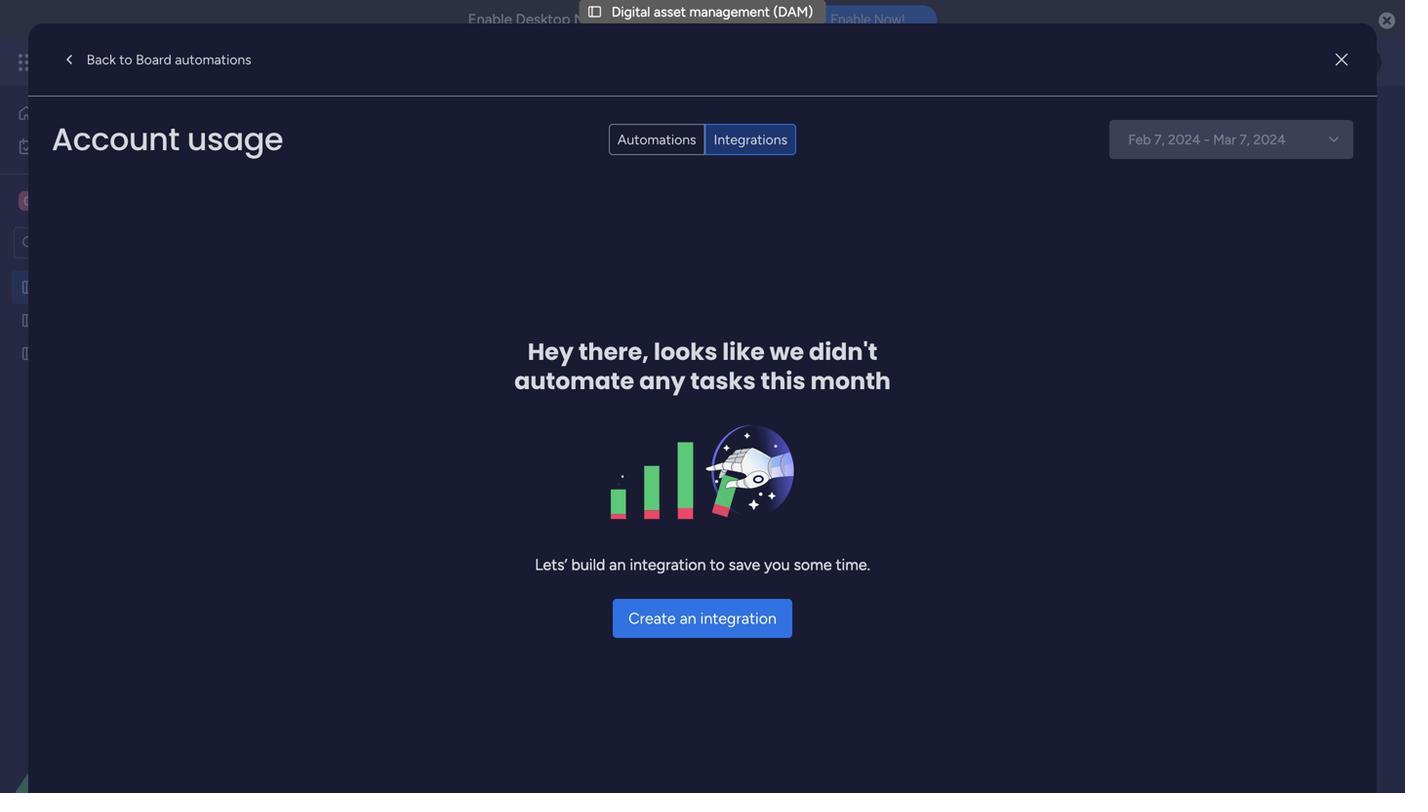 Task type: describe. For each thing, give the bounding box(es) containing it.
time.
[[836, 556, 870, 574]]

back
[[87, 51, 116, 68]]

1 vertical spatial asset
[[402, 101, 485, 144]]

activity button
[[1140, 107, 1232, 139]]

of
[[490, 148, 503, 164]]

25
[[528, 381, 540, 394]]

monday work management
[[87, 51, 303, 73]]

c button
[[14, 184, 190, 218]]

3
[[658, 381, 664, 394]]

0 vertical spatial (dam)
[[773, 3, 813, 20]]

integrations button
[[705, 124, 796, 155]]

1 7, from the left
[[1154, 131, 1165, 148]]

account usage
[[52, 117, 283, 161]]

invite
[[1276, 115, 1310, 131]]

w9   feb 26 - 3
[[597, 381, 664, 394]]

my work
[[45, 138, 97, 155]]

group containing automations
[[609, 124, 796, 155]]

tasks
[[690, 365, 756, 398]]

invite / 1
[[1276, 115, 1328, 131]]

some
[[794, 556, 832, 574]]

to inside "back to board automations" button
[[119, 51, 132, 68]]

my work link
[[12, 131, 237, 162]]

computer
[[716, 11, 783, 28]]

2 2024 from the left
[[1253, 131, 1286, 148]]

activity
[[1148, 115, 1195, 131]]

1 2024 from the left
[[1168, 131, 1201, 148]]

work for monday
[[158, 51, 193, 73]]

looks
[[654, 336, 718, 368]]

0 horizontal spatial digital
[[297, 101, 394, 144]]

enable now! button
[[798, 5, 937, 34]]

an inside button
[[680, 609, 696, 628]]

w8   19 - 25
[[488, 381, 540, 394]]

1 public board image from the top
[[20, 278, 39, 297]]

package
[[435, 148, 487, 164]]

2 public board image from the top
[[20, 344, 39, 363]]

didn't
[[809, 336, 878, 368]]

2 7, from the left
[[1240, 131, 1250, 148]]

10
[[761, 381, 773, 394]]

lets'
[[535, 556, 567, 574]]

- left 10
[[754, 381, 759, 394]]

we
[[770, 336, 804, 368]]

invite / 1 button
[[1240, 107, 1337, 139]]

0 vertical spatial asset
[[654, 3, 686, 20]]

hey there, looks like we didn't automate any tasks this month
[[514, 336, 891, 398]]

19
[[508, 381, 518, 394]]

lottie animation element
[[0, 596, 249, 793]]

https://youtu.be/9x6_kyyrn_e
[[605, 148, 793, 164]]

0 vertical spatial management
[[689, 3, 770, 20]]

learn more about this package of templates here: https://youtu.be/9x6_kyyrn_e
[[299, 148, 793, 164]]

1
[[1322, 115, 1328, 131]]

monday
[[87, 51, 154, 73]]

back to board automations button
[[52, 44, 259, 75]]

save
[[729, 556, 760, 574]]

- left mar
[[1204, 131, 1210, 148]]

- right "19"
[[521, 381, 525, 394]]



Task type: vqa. For each thing, say whether or not it's contained in the screenshot.
05:00 AM's AM
no



Task type: locate. For each thing, give the bounding box(es) containing it.
back to board automations
[[87, 51, 251, 68]]

w10
[[720, 381, 742, 394]]

enable for enable now!
[[831, 11, 871, 28]]

like
[[722, 336, 765, 368]]

1 vertical spatial digital asset management (dam)
[[297, 101, 814, 144]]

an right build in the bottom left of the page
[[609, 556, 626, 574]]

-
[[1204, 131, 1210, 148], [521, 381, 525, 394], [651, 381, 656, 394], [754, 381, 759, 394]]

1 vertical spatial (dam)
[[714, 101, 814, 144]]

7,
[[1154, 131, 1165, 148], [1240, 131, 1250, 148]]

1 vertical spatial public board image
[[20, 344, 39, 363]]

0 horizontal spatial an
[[609, 556, 626, 574]]

0 vertical spatial work
[[158, 51, 193, 73]]

integration up create
[[630, 556, 706, 574]]

create
[[629, 609, 676, 628]]

c
[[23, 193, 33, 209]]

enable inside button
[[831, 11, 871, 28]]

work
[[158, 51, 193, 73], [67, 138, 97, 155]]

automations
[[618, 131, 696, 148]]

option
[[0, 270, 249, 274]]

enable left the desktop
[[468, 11, 512, 28]]

1 horizontal spatial 7,
[[1240, 131, 1250, 148]]

0 horizontal spatial feb
[[616, 381, 634, 394]]

digital up more
[[297, 101, 394, 144]]

integrations
[[714, 131, 788, 148]]

this inside button
[[410, 148, 432, 164]]

management right on
[[689, 3, 770, 20]]

1 horizontal spatial feb
[[1128, 131, 1151, 148]]

automate
[[514, 365, 634, 398]]

my
[[45, 138, 64, 155]]

build
[[571, 556, 605, 574]]

1 vertical spatial an
[[680, 609, 696, 628]]

2024 left mar
[[1168, 131, 1201, 148]]

1 horizontal spatial 4
[[745, 381, 751, 394]]

1 horizontal spatial work
[[158, 51, 193, 73]]

0 vertical spatial this
[[410, 148, 432, 164]]

this
[[410, 148, 432, 164], [761, 365, 806, 398]]

lets' build an integration to save you some time.
[[535, 556, 870, 574]]

(dam) up https://youtu.be/9x6_kyyrn_e
[[714, 101, 814, 144]]

to right back
[[119, 51, 132, 68]]

about
[[371, 148, 406, 164]]

0 horizontal spatial this
[[410, 148, 432, 164]]

public board image down public board icon
[[20, 344, 39, 363]]

2 enable from the left
[[831, 11, 871, 28]]

4
[[558, 373, 565, 387], [745, 381, 751, 394]]

public board image
[[20, 278, 39, 297], [20, 344, 39, 363]]

0 horizontal spatial 2024
[[1168, 131, 1201, 148]]

1 horizontal spatial this
[[761, 365, 806, 398]]

more
[[336, 148, 367, 164]]

integration inside button
[[700, 609, 777, 628]]

7, right mar
[[1240, 131, 1250, 148]]

1 vertical spatial integration
[[700, 609, 777, 628]]

integration
[[630, 556, 706, 574], [700, 609, 777, 628]]

integration down save at the right bottom of the page
[[700, 609, 777, 628]]

0 vertical spatial an
[[609, 556, 626, 574]]

feb 7, 2024 - mar 7, 2024
[[1128, 131, 1286, 148]]

0 horizontal spatial asset
[[402, 101, 485, 144]]

create an integration
[[629, 609, 777, 628]]

1 vertical spatial work
[[67, 138, 97, 155]]

work inside option
[[67, 138, 97, 155]]

desktop
[[516, 11, 570, 28]]

work for my
[[67, 138, 97, 155]]

(dam)
[[773, 3, 813, 20], [714, 101, 814, 144]]

notifications
[[574, 11, 659, 28]]

0 horizontal spatial 4
[[558, 373, 565, 387]]

asset
[[654, 3, 686, 20], [402, 101, 485, 144]]

to left save at the right bottom of the page
[[710, 556, 725, 574]]

digital
[[612, 3, 650, 20], [297, 101, 394, 144]]

month
[[810, 365, 891, 398]]

enable
[[468, 11, 512, 28], [831, 11, 871, 28]]

Digital asset management (DAM) field
[[292, 101, 819, 144]]

w8
[[488, 381, 505, 394]]

26
[[636, 381, 648, 394]]

this right about on the top left of the page
[[410, 148, 432, 164]]

- left 3
[[651, 381, 656, 394]]

feb left mar
[[1128, 131, 1151, 148]]

an right create
[[680, 609, 696, 628]]

lottie animation image
[[0, 596, 249, 793]]

now!
[[874, 11, 905, 28]]

enable left now!
[[831, 11, 871, 28]]

0 vertical spatial feb
[[1128, 131, 1151, 148]]

0 horizontal spatial 7,
[[1154, 131, 1165, 148]]

0 vertical spatial integration
[[630, 556, 706, 574]]

w9
[[597, 381, 613, 394]]

1 horizontal spatial an
[[680, 609, 696, 628]]

enable desktop notifications on this computer
[[468, 11, 783, 28]]

usage
[[187, 117, 283, 161]]

1 vertical spatial to
[[710, 556, 725, 574]]

digital asset management (dam)
[[612, 3, 813, 20], [297, 101, 814, 144]]

an
[[609, 556, 626, 574], [680, 609, 696, 628]]

w10   4 - 10
[[720, 381, 773, 394]]

2024 right mar
[[1253, 131, 1286, 148]]

select product image
[[18, 53, 37, 72]]

board
[[136, 51, 172, 68]]

1 vertical spatial management
[[197, 51, 303, 73]]

public board image up public board icon
[[20, 278, 39, 297]]

1 vertical spatial digital
[[297, 101, 394, 144]]

2 vertical spatial management
[[492, 101, 707, 144]]

0 horizontal spatial work
[[67, 138, 97, 155]]

0 horizontal spatial to
[[119, 51, 132, 68]]

management up the usage
[[197, 51, 303, 73]]

this right w10
[[761, 365, 806, 398]]

feb
[[1128, 131, 1151, 148], [616, 381, 634, 394]]

4 right w10
[[745, 381, 751, 394]]

1 horizontal spatial asset
[[654, 3, 686, 20]]

this
[[686, 11, 712, 28]]

workspace image
[[19, 190, 38, 212]]

1 horizontal spatial 2024
[[1253, 131, 1286, 148]]

digital left on
[[612, 3, 650, 20]]

you
[[764, 556, 790, 574]]

asset up package
[[402, 101, 485, 144]]

7, left mar
[[1154, 131, 1165, 148]]

on
[[663, 11, 682, 28]]

(dam) left enable now!
[[773, 3, 813, 20]]

0 horizontal spatial enable
[[468, 11, 512, 28]]

asset left computer
[[654, 3, 686, 20]]

/
[[1314, 115, 1319, 131]]

public board image
[[20, 311, 39, 330]]

1 horizontal spatial to
[[710, 556, 725, 574]]

learn
[[299, 148, 332, 164]]

enable for enable desktop notifications on this computer
[[468, 11, 512, 28]]

0 vertical spatial digital asset management (dam)
[[612, 3, 813, 20]]

to
[[119, 51, 132, 68], [710, 556, 725, 574]]

2024
[[1168, 131, 1201, 148], [1253, 131, 1286, 148]]

dapulse close image
[[1379, 11, 1395, 31]]

create an integration button
[[613, 599, 792, 638]]

1 horizontal spatial enable
[[831, 11, 871, 28]]

account
[[52, 117, 179, 161]]

0 vertical spatial public board image
[[20, 278, 39, 297]]

hey
[[528, 336, 574, 368]]

this inside hey there, looks like we didn't automate any tasks this month
[[761, 365, 806, 398]]

templates
[[507, 148, 568, 164]]

list box
[[0, 267, 249, 634]]

0 vertical spatial digital
[[612, 3, 650, 20]]

1 enable from the left
[[468, 11, 512, 28]]

management up here:
[[492, 101, 707, 144]]

john smith image
[[1351, 47, 1382, 78]]

1 vertical spatial this
[[761, 365, 806, 398]]

there,
[[579, 336, 649, 368]]

4 right 25
[[558, 373, 565, 387]]

learn more about this package of templates here: https://youtu.be/9x6_kyyrn_e button
[[296, 144, 864, 168]]

feb left 26
[[616, 381, 634, 394]]

management
[[689, 3, 770, 20], [197, 51, 303, 73], [492, 101, 707, 144]]

automations
[[175, 51, 251, 68]]

1 vertical spatial feb
[[616, 381, 634, 394]]

group
[[609, 124, 796, 155]]

mar
[[1213, 131, 1236, 148]]

enable now!
[[831, 11, 905, 28]]

my work option
[[12, 131, 237, 162]]

1 horizontal spatial digital
[[612, 3, 650, 20]]

automations button
[[609, 124, 705, 155]]

here:
[[571, 148, 602, 164]]

any
[[639, 365, 685, 398]]

0 vertical spatial to
[[119, 51, 132, 68]]



